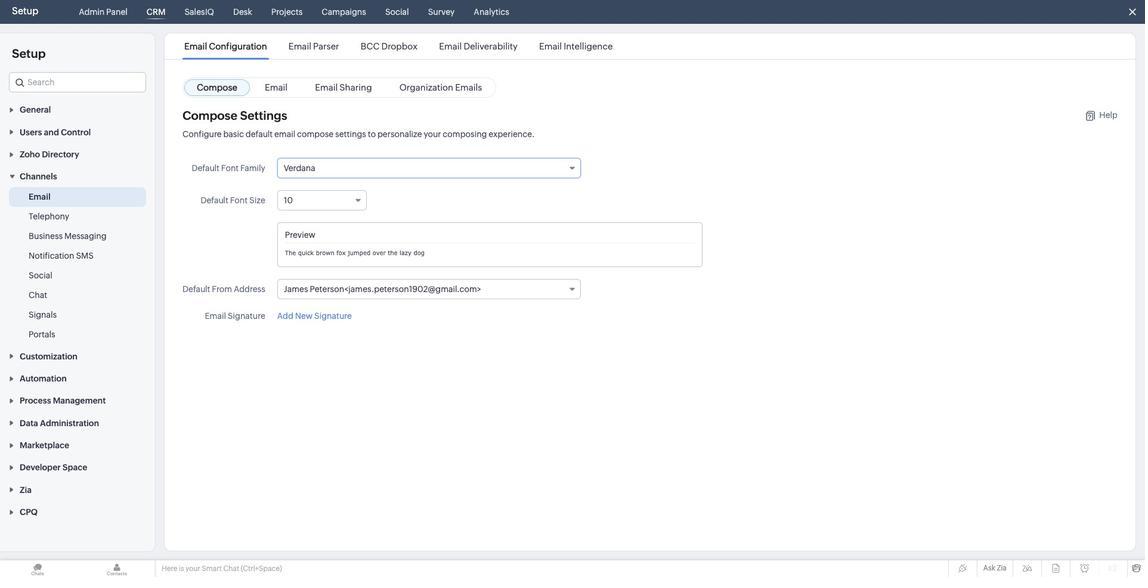 Task type: locate. For each thing, give the bounding box(es) containing it.
admin panel
[[79, 7, 128, 17]]

your
[[185, 565, 200, 573]]

crm link
[[142, 0, 170, 24]]

survey link
[[423, 0, 459, 24]]

desk link
[[228, 0, 257, 24]]

survey
[[428, 7, 455, 17]]

campaigns link
[[317, 0, 371, 24]]

zia
[[997, 564, 1007, 573]]

here
[[162, 565, 177, 573]]

(ctrl+space)
[[241, 565, 282, 573]]

salesiq link
[[180, 0, 219, 24]]

analytics
[[474, 7, 509, 17]]

projects
[[271, 7, 303, 17]]

campaigns
[[322, 7, 366, 17]]

is
[[179, 565, 184, 573]]

salesiq
[[185, 7, 214, 17]]

setup
[[12, 5, 38, 17]]

desk
[[233, 7, 252, 17]]

ask
[[983, 564, 995, 573]]

chats image
[[0, 561, 75, 577]]

admin panel link
[[74, 0, 132, 24]]

analytics link
[[469, 0, 514, 24]]

ask zia
[[983, 564, 1007, 573]]



Task type: describe. For each thing, give the bounding box(es) containing it.
crm
[[147, 7, 165, 17]]

projects link
[[266, 0, 307, 24]]

here is your smart chat (ctrl+space)
[[162, 565, 282, 573]]

chat
[[223, 565, 239, 573]]

panel
[[106, 7, 128, 17]]

contacts image
[[79, 561, 154, 577]]

social
[[385, 7, 409, 17]]

smart
[[202, 565, 222, 573]]

social link
[[380, 0, 414, 24]]

admin
[[79, 7, 105, 17]]



